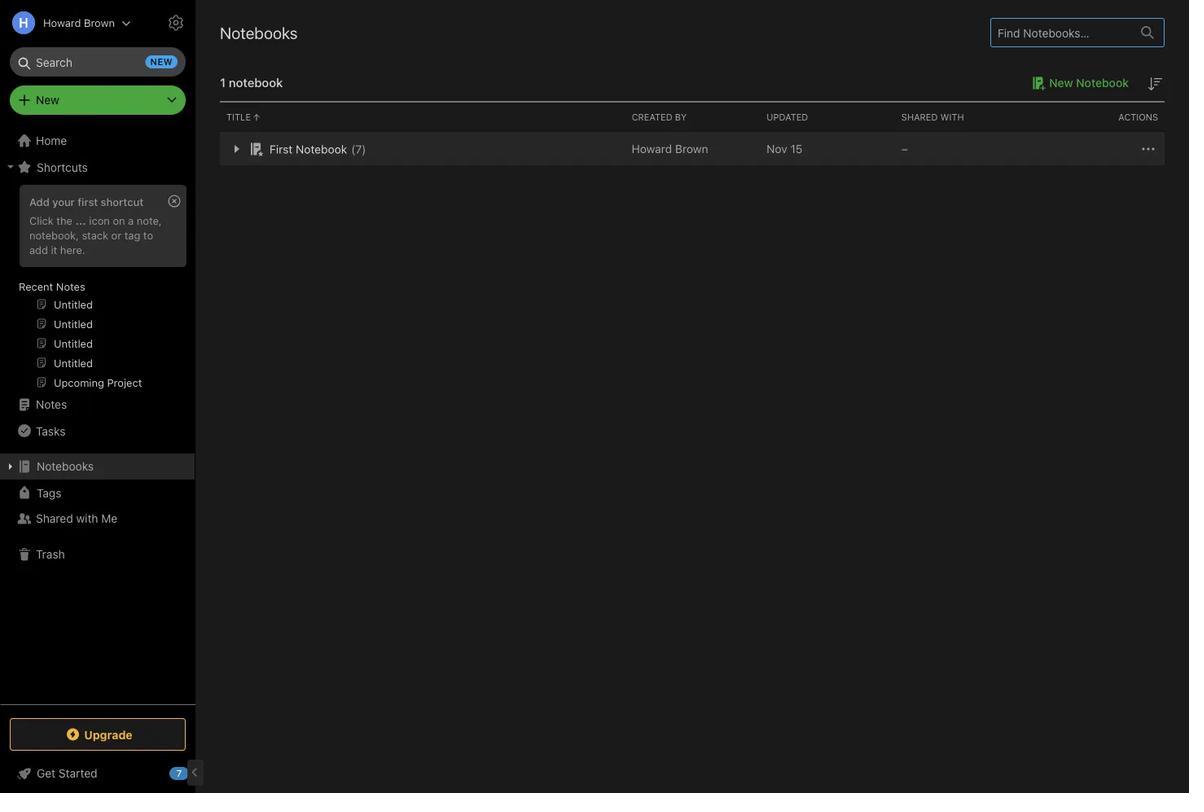 Task type: describe. For each thing, give the bounding box(es) containing it.
new for new
[[36, 93, 59, 107]]

get
[[37, 767, 55, 780]]

notebook for first
[[296, 142, 347, 156]]

1
[[220, 75, 226, 90]]

new
[[150, 57, 173, 67]]

on
[[113, 214, 125, 226]]

first notebook ( 7 )
[[270, 142, 366, 156]]

1 notebook
[[220, 75, 283, 90]]

updated
[[767, 112, 808, 123]]

add
[[29, 195, 49, 208]]

brown inside account field
[[84, 17, 115, 29]]

updated button
[[760, 103, 895, 132]]

stack
[[82, 229, 108, 241]]

with
[[940, 112, 964, 123]]

new button
[[10, 86, 186, 115]]

get started
[[37, 767, 97, 780]]

trash
[[36, 548, 65, 561]]

add
[[29, 243, 48, 256]]

notebooks inside "link"
[[37, 460, 94, 473]]

or
[[111, 229, 121, 241]]

title
[[226, 112, 251, 123]]

upgrade button
[[10, 718, 186, 751]]

first
[[78, 195, 98, 208]]

row group inside notebooks element
[[220, 133, 1165, 165]]

...
[[75, 214, 86, 226]]

notebooks link
[[0, 454, 195, 480]]

Find Notebooks… text field
[[991, 19, 1131, 46]]

shared
[[901, 112, 938, 123]]

created
[[632, 112, 672, 123]]

icon
[[89, 214, 110, 226]]

Sort field
[[1145, 73, 1165, 94]]

notes inside "group"
[[56, 280, 85, 292]]

your
[[52, 195, 75, 208]]

click the ...
[[29, 214, 86, 226]]

new notebook
[[1049, 76, 1129, 90]]

icon on a note, notebook, stack or tag to add it here.
[[29, 214, 162, 256]]

tags button
[[0, 480, 195, 506]]

1 vertical spatial notes
[[36, 398, 67, 411]]

brown inside first notebook "row"
[[675, 142, 708, 156]]

howard brown inside first notebook "row"
[[632, 142, 708, 156]]

Account field
[[0, 7, 131, 39]]

(
[[351, 142, 355, 156]]

nov
[[767, 142, 787, 156]]

howard inside first notebook "row"
[[632, 142, 672, 156]]

shortcuts button
[[0, 154, 195, 180]]

notebook for new
[[1076, 76, 1129, 90]]

actions button
[[1030, 103, 1165, 132]]

shared
[[36, 512, 73, 525]]

notebook
[[229, 75, 283, 90]]

7 inside help and learning task checklist field
[[177, 768, 182, 779]]

new search field
[[21, 47, 178, 77]]

sort options image
[[1145, 74, 1165, 94]]

7 inside first notebook "row"
[[355, 142, 362, 156]]

home
[[36, 134, 67, 147]]

settings image
[[166, 13, 186, 33]]

tasks
[[36, 424, 65, 438]]

home link
[[0, 128, 195, 154]]

shortcut
[[101, 195, 143, 208]]

howard brown inside account field
[[43, 17, 115, 29]]

actions
[[1119, 112, 1158, 123]]

to
[[143, 229, 153, 241]]

shortcuts
[[37, 160, 88, 174]]

started
[[59, 767, 97, 780]]



Task type: locate. For each thing, give the bounding box(es) containing it.
0 vertical spatial notebook
[[1076, 76, 1129, 90]]

1 vertical spatial 7
[[177, 768, 182, 779]]

recent
[[19, 280, 53, 292]]

notes up tasks
[[36, 398, 67, 411]]

howard up the search text box
[[43, 17, 81, 29]]

0 vertical spatial notebooks
[[220, 23, 298, 42]]

a
[[128, 214, 134, 226]]

row group
[[220, 133, 1165, 165]]

0 vertical spatial notes
[[56, 280, 85, 292]]

recent notes
[[19, 280, 85, 292]]

1 vertical spatial new
[[36, 93, 59, 107]]

new
[[1049, 76, 1073, 90], [36, 93, 59, 107]]

me
[[101, 512, 117, 525]]

notebook inside "row"
[[296, 142, 347, 156]]

0 vertical spatial 7
[[355, 142, 362, 156]]

first
[[270, 142, 293, 156]]

brown down created by button
[[675, 142, 708, 156]]

new notebook button
[[1026, 73, 1129, 93]]

notebooks up the notebook
[[220, 23, 298, 42]]

shared with
[[901, 112, 964, 123]]

howard brown up the search text box
[[43, 17, 115, 29]]

1 horizontal spatial notebooks
[[220, 23, 298, 42]]

tasks button
[[0, 418, 195, 444]]

0 horizontal spatial notebooks
[[37, 460, 94, 473]]

1 vertical spatial notebook
[[296, 142, 347, 156]]

notebooks up tags
[[37, 460, 94, 473]]

notes link
[[0, 392, 195, 418]]

1 horizontal spatial new
[[1049, 76, 1073, 90]]

group
[[0, 180, 195, 398]]

more actions image
[[1139, 139, 1158, 159]]

tag
[[124, 229, 140, 241]]

first notebook row
[[220, 133, 1165, 165]]

howard brown down created by
[[632, 142, 708, 156]]

More actions field
[[1139, 139, 1158, 159]]

notes right recent at the left of the page
[[56, 280, 85, 292]]

1 horizontal spatial 7
[[355, 142, 362, 156]]

by
[[675, 112, 687, 123]]

1 horizontal spatial howard brown
[[632, 142, 708, 156]]

title button
[[220, 103, 625, 132]]

it
[[51, 243, 57, 256]]

notebooks
[[220, 23, 298, 42], [37, 460, 94, 473]]

Help and Learning task checklist field
[[0, 761, 195, 787]]

with
[[76, 512, 98, 525]]

notebook up actions button on the top
[[1076, 76, 1129, 90]]

arrow image
[[226, 139, 246, 159]]

created by
[[632, 112, 687, 123]]

1 vertical spatial notebooks
[[37, 460, 94, 473]]

howard down created
[[632, 142, 672, 156]]

howard brown
[[43, 17, 115, 29], [632, 142, 708, 156]]

expand notebooks image
[[4, 460, 17, 473]]

created by button
[[625, 103, 760, 132]]

shared with me link
[[0, 506, 195, 532]]

the
[[56, 214, 72, 226]]

1 horizontal spatial howard
[[632, 142, 672, 156]]

0 vertical spatial new
[[1049, 76, 1073, 90]]

group containing add your first shortcut
[[0, 180, 195, 398]]

notebook
[[1076, 76, 1129, 90], [296, 142, 347, 156]]

notebook,
[[29, 229, 79, 241]]

note,
[[137, 214, 162, 226]]

1 vertical spatial howard brown
[[632, 142, 708, 156]]

new inside button
[[1049, 76, 1073, 90]]

new inside popup button
[[36, 93, 59, 107]]

0 vertical spatial howard
[[43, 17, 81, 29]]

brown
[[84, 17, 115, 29], [675, 142, 708, 156]]

howard inside account field
[[43, 17, 81, 29]]

new for new notebook
[[1049, 76, 1073, 90]]

1 vertical spatial brown
[[675, 142, 708, 156]]

upgrade
[[84, 728, 133, 741]]

tree
[[0, 128, 195, 704]]

nov 15
[[767, 142, 803, 156]]

notebook inside button
[[1076, 76, 1129, 90]]

notebook left (
[[296, 142, 347, 156]]

1 horizontal spatial brown
[[675, 142, 708, 156]]

brown up new search box
[[84, 17, 115, 29]]

15
[[790, 142, 803, 156]]

notebooks element
[[195, 0, 1189, 793]]

0 vertical spatial brown
[[84, 17, 115, 29]]

tags
[[37, 486, 61, 499]]

0 horizontal spatial howard
[[43, 17, 81, 29]]

trash link
[[0, 542, 195, 568]]

click
[[29, 214, 54, 226]]

howard
[[43, 17, 81, 29], [632, 142, 672, 156]]

0 vertical spatial howard brown
[[43, 17, 115, 29]]

7 left click to collapse icon
[[177, 768, 182, 779]]

add your first shortcut
[[29, 195, 143, 208]]

tree containing home
[[0, 128, 195, 704]]

7 down title button
[[355, 142, 362, 156]]

0 horizontal spatial new
[[36, 93, 59, 107]]

shared with me
[[36, 512, 117, 525]]

1 horizontal spatial notebook
[[1076, 76, 1129, 90]]

0 horizontal spatial notebook
[[296, 142, 347, 156]]

0 horizontal spatial 7
[[177, 768, 182, 779]]

Search text field
[[21, 47, 174, 77]]

shared with button
[[895, 103, 1030, 132]]

row group containing howard brown
[[220, 133, 1165, 165]]

)
[[362, 142, 366, 156]]

0 horizontal spatial howard brown
[[43, 17, 115, 29]]

–
[[901, 142, 908, 156]]

0 horizontal spatial brown
[[84, 17, 115, 29]]

1 vertical spatial howard
[[632, 142, 672, 156]]

new up actions button on the top
[[1049, 76, 1073, 90]]

group inside tree
[[0, 180, 195, 398]]

click to collapse image
[[189, 763, 202, 783]]

here.
[[60, 243, 85, 256]]

7
[[355, 142, 362, 156], [177, 768, 182, 779]]

new up "home"
[[36, 93, 59, 107]]

notes
[[56, 280, 85, 292], [36, 398, 67, 411]]



Task type: vqa. For each thing, say whether or not it's contained in the screenshot.
SHARED WITH
yes



